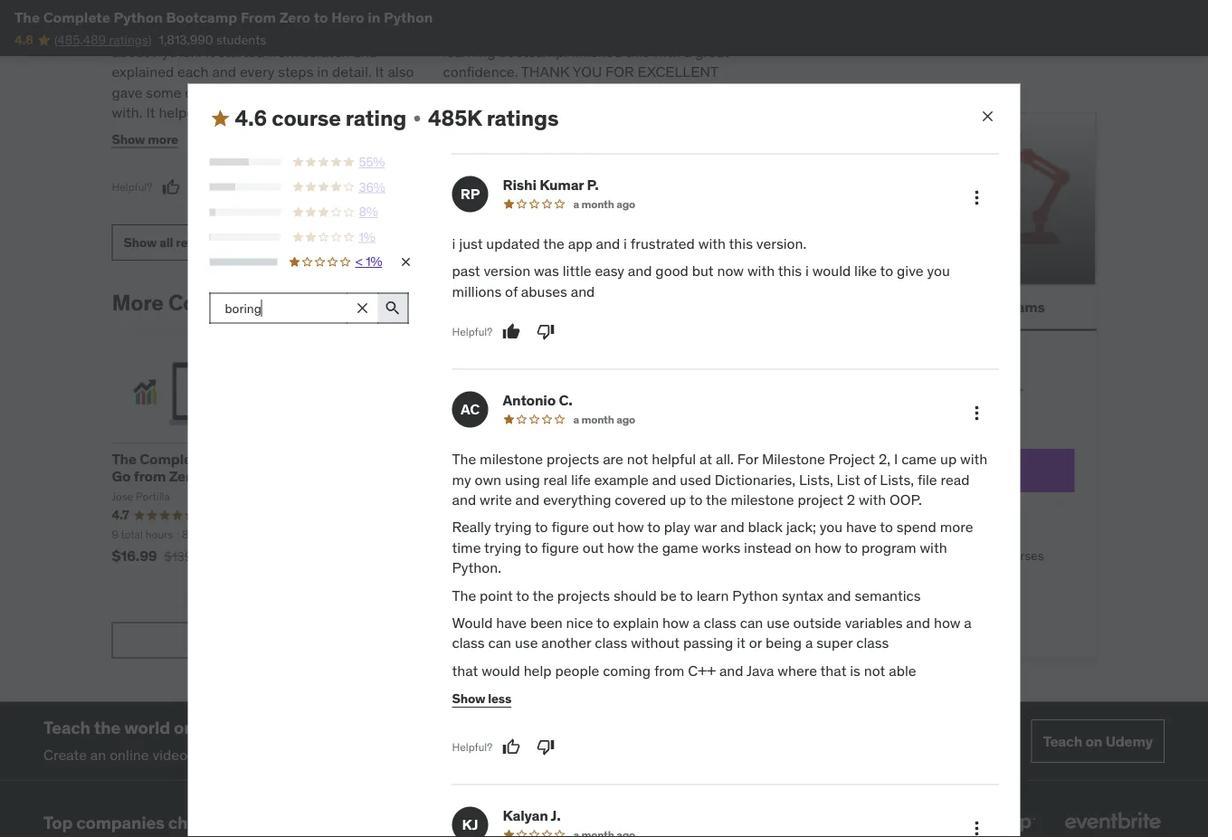 Task type: vqa. For each thing, say whether or not it's contained in the screenshot.
$29.99 $139.99
no



Task type: describe. For each thing, give the bounding box(es) containing it.
clear input image
[[354, 299, 372, 317]]

this inside button
[[934, 252, 960, 271]]

1 vertical spatial courses
[[1000, 548, 1045, 564]]

and up sso
[[827, 586, 852, 605]]

real
[[544, 470, 568, 489]]

helpful? for undo mark review by rishi kumar p. as helpful 'image'
[[452, 325, 493, 339]]

students inside teach the world online create an online video course, reach students across the globe, and earn money
[[281, 746, 338, 765]]

lectures for $16.99
[[198, 528, 237, 542]]

0 horizontal spatial some
[[146, 83, 182, 102]]

36% button
[[210, 178, 413, 196]]

from
[[241, 8, 276, 26]]

mark review by sivasubramanian as helpful image
[[162, 179, 180, 197]]

antonio
[[503, 391, 556, 409]]

a down first
[[684, 43, 692, 61]]

0 vertical spatial can
[[740, 614, 764, 632]]

bootcamp.
[[499, 43, 568, 61]]

1% inside button
[[359, 229, 375, 245]]

1 vertical spatial online
[[110, 746, 149, 765]]

how down the be
[[663, 614, 690, 632]]

just
[[459, 234, 483, 253]]

and inside the openai python api bootcamp: learn to use ai, gpt, and more!
[[578, 485, 604, 504]]

total for $16.99
[[121, 528, 143, 542]]

and left java
[[720, 661, 744, 680]]

earn
[[483, 746, 512, 765]]

millions
[[452, 282, 502, 301]]

create
[[43, 746, 87, 765]]

your
[[977, 400, 1001, 417]]

box image
[[853, 803, 914, 837]]

am
[[451, 22, 471, 41]]

4.6 course rating
[[235, 105, 407, 132]]

i inside i am a medico, a doctor. this is my first python learning bootcamp. finished this with a great confidence. thank you for excellent teaching.
[[443, 22, 447, 41]]

4.6 for 4.6 course rating
[[235, 105, 267, 132]]

python inside i am a medico, a doctor. this is my first python learning bootcamp. finished this with a great confidence. thank you for excellent teaching.
[[695, 22, 741, 41]]

for inside python for data science and machine learning bootcamp
[[379, 450, 398, 469]]

people
[[555, 661, 600, 680]]

83 lectures
[[182, 528, 237, 542]]

career
[[523, 812, 574, 834]]

ago for antonio c.
[[617, 412, 636, 426]]

in up detail.
[[368, 8, 381, 26]]

2 vertical spatial use
[[515, 634, 538, 652]]

1 horizontal spatial some
[[278, 104, 313, 122]]

my inside i am a medico, a doctor. this is my first python learning bootcamp. finished this with a great confidence. thank you for excellent teaching.
[[643, 22, 662, 41]]

show inside button
[[452, 691, 486, 707]]

1 horizontal spatial milestone
[[731, 491, 795, 509]]

and down little
[[571, 282, 595, 301]]

every
[[240, 63, 275, 82]]

8%
[[359, 204, 378, 220]]

skill
[[203, 124, 228, 142]]

ago for rishi kumar p.
[[617, 197, 636, 211]]

the for the complete python bootcamp from zero to hero in python
[[14, 8, 40, 26]]

close modal image
[[979, 107, 997, 125]]

hours for $10.99
[[578, 528, 605, 542]]

55%
[[359, 154, 385, 170]]

1 horizontal spatial demand
[[951, 548, 997, 564]]

everything
[[543, 491, 612, 509]]

and inside python for data science and machine learning bootcamp
[[493, 450, 518, 469]]

2 horizontal spatial i
[[806, 262, 809, 280]]

would inside 'the milestone projects are not helpful at all. for milestone project 2, i came up with my own using real life example and used dictionaries, lists, list of lists, file read and write and everything covered up to the milestone project 2 with oop. really trying to figure out how to play war and black jack; you have to spend more time trying to figure out how the game works instead on how to program with python. the point to the projects should be to learn python syntax and semantics would have been nice to explain how a class can use outside variables and how a class can use another class without passing it or being a super class that would help people coming from  c++ and java where that is not able'
[[482, 661, 520, 680]]

p.
[[587, 175, 599, 194]]

write
[[480, 491, 512, 509]]

an
[[90, 746, 106, 765]]

portilla inside the complete sql bootcamp: go from zero to hero jose portilla
[[136, 490, 170, 504]]

teach for on
[[1044, 733, 1083, 751]]

< 1%
[[355, 254, 382, 270]]

works
[[702, 538, 741, 557]]

a down the outside
[[806, 634, 813, 652]]

137092 reviews element
[[417, 508, 461, 524]]

and up detail.
[[353, 43, 377, 61]]

and inside teach the world online create an online video course, reach students across the globe, and earn money
[[455, 746, 480, 765]]

class up passing
[[704, 614, 737, 632]]

a up bootcamp. on the top of the page
[[540, 22, 547, 41]]

udemy business image
[[811, 353, 938, 375]]

helpful? for the 'mark review by antonio c. as helpful' image
[[452, 740, 493, 754]]

1 horizontal spatial not
[[864, 661, 886, 680]]

this up now
[[729, 234, 753, 253]]

great
[[695, 43, 730, 61]]

sql
[[209, 450, 236, 469]]

1 vertical spatial in-
[[432, 812, 454, 834]]

j.
[[551, 806, 561, 825]]

< 1% button
[[210, 253, 413, 271]]

program
[[862, 538, 917, 557]]

i am a medico, a doctor. this is my first python learning bootcamp. finished this with a great confidence. thank you for excellent teaching.
[[443, 22, 741, 102]]

first
[[666, 22, 691, 41]]

started
[[218, 43, 265, 61]]

would inside the i just updated the app and i frustrated with this version. past version was little easy and good but now with this i would like to give you millions of abuses and
[[813, 262, 851, 280]]

1 vertical spatial can
[[488, 634, 512, 652]]

at
[[700, 450, 713, 469]]

of inside 'the milestone projects are not helpful at all. for milestone project 2, i came up with my own using real life example and used dictionaries, lists, list of lists, file read and write and everything covered up to the milestone project 2 with oop. really trying to figure out how to play war and black jack; you have to spend more time trying to figure out how the game works instead on how to program with python. the point to the projects should be to learn python syntax and semantics would have been nice to explain how a class can use outside variables and how a class can use another class without passing it or being a super class that would help people coming from  c++ and java where that is not able'
[[864, 470, 877, 489]]

another
[[542, 634, 592, 652]]

1 horizontal spatial jose
[[285, 289, 330, 316]]

about
[[112, 43, 149, 61]]

2 horizontal spatial jose
[[544, 490, 565, 504]]

use inside the openai python api bootcamp: learn to use ai, gpt, and more!
[[679, 468, 703, 486]]

updated
[[486, 234, 540, 253]]

0 vertical spatial figure
[[552, 518, 589, 537]]

bootcamp inside python for data science and machine learning bootcamp
[[450, 468, 520, 486]]

time
[[452, 538, 481, 557]]

with.
[[112, 104, 143, 122]]

with down spend
[[920, 538, 948, 557]]

a inside this course was really helpful to me in knowing about python. it started from scratch and explained each and every steps in detail. it also gave some of the interesting projects to work with. it helped me to gain some reasonable programming skill in python as a beginner.
[[314, 124, 322, 142]]

mark review by aditya s. as unhelpful image
[[528, 124, 546, 142]]

1 vertical spatial projects
[[547, 450, 600, 469]]

i just updated the app and i frustrated with this version. past version was little easy and good but now with this i would like to give you millions of abuses and
[[452, 234, 950, 301]]

without
[[631, 634, 680, 652]]

0 vertical spatial out
[[593, 518, 614, 537]]

with right 2
[[859, 491, 887, 509]]

0 horizontal spatial milestone
[[480, 450, 543, 469]]

on inside 'the milestone projects are not helpful at all. for milestone project 2, i came up with my own using real life example and used dictionaries, lists, list of lists, file read and write and everything covered up to the milestone project 2 with oop. really trying to figure out how to play war and black jack; you have to spend more time trying to figure out how the game works instead on how to program with python. the point to the projects should be to learn python syntax and semantics would have been nice to explain how a class can use outside variables and how a class can use another class without passing it or being a super class that would help people coming from  c++ and java where that is not able'
[[795, 538, 812, 557]]

0 horizontal spatial bootcamp
[[166, 8, 238, 26]]

where
[[778, 661, 818, 680]]

python. inside 'the milestone projects are not helpful at all. for milestone project 2, i came up with my own using real life example and used dictionaries, lists, list of lists, file read and write and everything covered up to the milestone project 2 with oop. really trying to figure out how to play war and black jack; you have to spend more time trying to figure out how the game works instead on how to program with python. the point to the projects should be to learn python syntax and semantics would have been nice to explain how a class can use outside variables and how a class can use another class without passing it or being a super class that would help people coming from  c++ and java where that is not able'
[[452, 559, 502, 577]]

1,813,990 students
[[159, 32, 266, 48]]

with right now
[[748, 262, 775, 280]]

a up passing
[[693, 614, 701, 632]]

python left the am at the top of page
[[384, 8, 433, 26]]

point
[[480, 586, 513, 605]]

1 vertical spatial figure
[[542, 538, 579, 557]]

the up been
[[533, 586, 554, 605]]

the for the complete sql bootcamp: go from zero to hero jose portilla
[[112, 450, 137, 469]]

from inside 'the milestone projects are not helpful at all. for milestone project 2, i came up with my own using real life example and used dictionaries, lists, list of lists, file read and write and everything covered up to the milestone project 2 with oop. really trying to figure out how to play war and black jack; you have to spend more time trying to figure out how the game works instead on how to program with python. the point to the projects should be to learn python syntax and semantics would have been nice to explain how a class can use outside variables and how a class can use another class without passing it or being a super class that would help people coming from  c++ and java where that is not able'
[[654, 661, 685, 680]]

1 vertical spatial use
[[767, 614, 790, 632]]

the right the 58 at the right bottom of page
[[638, 538, 659, 557]]

how down jack;
[[815, 538, 842, 557]]

of inside this course was really helpful to me in knowing about python. it started from scratch and explained each and every steps in detail. it also gave some of the interesting projects to work with. it helped me to gain some reasonable programming skill in python as a beginner.
[[185, 83, 198, 102]]

subscribe
[[811, 382, 868, 399]]

2 horizontal spatial portilla
[[568, 490, 602, 504]]

mark review by rishi kumar p. as unhelpful image
[[537, 323, 555, 341]]

was inside this course was really helpful to me in knowing about python. it started from scratch and explained each and every steps in detail. it also gave some of the interesting projects to work with. it helped me to gain some reasonable programming skill in python as a beginner.
[[189, 22, 214, 41]]

month for antonio c.
[[582, 412, 615, 426]]

python inside the openai python api bootcamp: learn to use ai, gpt, and more!
[[597, 450, 646, 469]]

0 vertical spatial up
[[941, 450, 957, 469]]

kalyan
[[503, 806, 548, 825]]

excellent
[[638, 63, 718, 82]]

show all reviews button
[[112, 225, 233, 261]]

to inside subscribe to this course and 25,000+ top‑rated udemy courses for your organization.
[[871, 382, 882, 399]]

netapp image
[[935, 803, 1039, 837]]

0 vertical spatial xsmall image
[[410, 111, 425, 126]]

2 horizontal spatial it
[[375, 63, 384, 82]]

ai,
[[705, 468, 723, 486]]

0 vertical spatial or
[[924, 515, 935, 532]]

xsmall image for learning
[[811, 579, 825, 597]]

ac
[[461, 400, 480, 419]]

course inside button
[[963, 252, 1009, 271]]

python inside python for data science and machine learning bootcamp
[[328, 450, 376, 469]]

this down version.
[[778, 262, 802, 280]]

thank
[[521, 63, 570, 82]]

the down ai,
[[706, 491, 728, 509]]

all
[[472, 528, 485, 542]]

confidence.
[[443, 63, 518, 82]]

and inside subscribe to this course and 25,000+ top‑rated udemy courses for your organization.
[[950, 382, 971, 399]]

0 vertical spatial hero
[[332, 8, 364, 26]]

for inside subscribe to this course and 25,000+ top‑rated udemy courses for your organization.
[[958, 400, 974, 417]]

teams
[[1002, 298, 1046, 317]]

a month ago for antonio c.
[[574, 412, 636, 426]]

are
[[603, 450, 624, 469]]

python. inside this course was really helpful to me in knowing about python. it started from scratch and explained each and every steps in detail. it also gave some of the interesting projects to work with. it helped me to gain some reasonable programming skill in python as a beginner.
[[153, 43, 202, 61]]

5
[[913, 515, 921, 532]]

course inside subscribe to this course and 25,000+ top‑rated udemy courses for your organization.
[[909, 382, 947, 399]]

2 vertical spatial projects
[[558, 586, 610, 605]]

1 horizontal spatial have
[[847, 518, 877, 537]]

and up really
[[452, 491, 476, 509]]

on inside teach on udemy link
[[1086, 733, 1103, 751]]

55% button
[[210, 153, 413, 171]]

work
[[372, 83, 403, 102]]

2 that from the left
[[821, 661, 847, 680]]

openai
[[544, 450, 594, 469]]

for inside 'the milestone projects are not helpful at all. for milestone project 2, i came up with my own using real life example and used dictionaries, lists, list of lists, file read and write and everything covered up to the milestone project 2 with oop. really trying to figure out how to play war and black jack; you have to spend more time trying to figure out how the game works instead on how to program with python. the point to the projects should be to learn python syntax and semantics would have been nice to explain how a class can use outside variables and how a class can use another class without passing it or being a super class that would help people coming from  c++ and java where that is not able'
[[738, 450, 759, 469]]

volkswagen image
[[791, 803, 831, 837]]

from inside this course was really helpful to me in knowing about python. it started from scratch and explained each and every steps in detail. it also gave some of the interesting projects to work with. it helped me to gain some reasonable programming skill in python as a beginner.
[[268, 43, 298, 61]]

black
[[748, 518, 783, 537]]

additional actions for review by kalyan j. image
[[966, 818, 988, 837]]

1 vertical spatial demand
[[454, 812, 520, 834]]

of left 5
[[899, 515, 910, 532]]

how down 2068 reviews element
[[608, 538, 634, 557]]

jose portilla link
[[285, 289, 408, 316]]

0 horizontal spatial i
[[452, 234, 456, 253]]

super
[[817, 634, 853, 652]]

how down "covered"
[[618, 518, 644, 537]]

2 vertical spatial udemy
[[1106, 733, 1153, 751]]

9 total hours for $16.99
[[112, 528, 173, 542]]

across
[[342, 746, 384, 765]]

python up ratings)
[[114, 8, 163, 26]]

0 horizontal spatial up
[[670, 491, 687, 509]]

0 horizontal spatial me
[[207, 104, 227, 122]]

1 vertical spatial out
[[583, 538, 604, 557]]

(485,489
[[54, 32, 106, 48]]

scratch
[[302, 43, 350, 61]]

explain
[[613, 614, 659, 632]]

version.
[[757, 234, 807, 253]]

class down variables
[[857, 634, 889, 652]]

reach
[[242, 746, 278, 765]]

report abuse
[[389, 633, 468, 649]]

1 horizontal spatial portilla
[[335, 289, 408, 316]]

globe,
[[412, 746, 452, 765]]

you
[[573, 63, 602, 82]]

the up "an"
[[94, 717, 121, 739]]

1 horizontal spatial online
[[174, 717, 223, 739]]

to inside the i just updated the app and i frustrated with this version. past version was little easy and good but now with this i would like to give you millions of abuses and
[[881, 262, 894, 280]]

xsmall image inside < 1% button
[[399, 255, 413, 269]]

you inside the i just updated the app and i frustrated with this version. past version was little easy and good but now with this i would like to give you millions of abuses and
[[927, 262, 950, 280]]

courses inside subscribe to this course and 25,000+ top‑rated udemy courses for your organization.
[[911, 400, 955, 417]]

this inside subscribe to this course and 25,000+ top‑rated udemy courses for your organization.
[[885, 382, 906, 399]]

show for more courses by
[[124, 234, 157, 251]]

top‑rated
[[811, 400, 865, 417]]

try udemy business
[[876, 462, 1010, 480]]

(485,489 ratings)
[[54, 32, 152, 48]]

helpful? for mark review by aditya s. as helpful 'icon'
[[443, 126, 484, 140]]

gain
[[247, 104, 274, 122]]

0 horizontal spatial students
[[216, 32, 266, 48]]

1 vertical spatial udemy
[[899, 462, 946, 480]]

course,
[[191, 746, 238, 765]]

course inside this course was really helpful to me in knowing about python. it started from scratch and explained each and every steps in detail. it also gave some of the interesting projects to work with. it helped me to gain some reasonable programming skill in python as a beginner.
[[142, 22, 186, 41]]

project
[[829, 450, 876, 469]]

and right easy
[[628, 262, 652, 280]]

i inside 'the milestone projects are not helpful at all. for milestone project 2, i came up with my own using real life example and used dictionaries, lists, list of lists, file read and write and everything covered up to the milestone project 2 with oop. really trying to figure out how to play war and black jack; you have to spend more time trying to figure out how the game works instead on how to program with python. the point to the projects should be to learn python syntax and semantics would have been nice to explain how a class can use outside variables and how a class can use another class without passing it or being a super class that would help people coming from  c++ and java where that is not able'
[[894, 450, 898, 469]]

$10.99 $94.99
[[544, 547, 638, 566]]

this inside i am a medico, a doctor. this is my first python learning bootcamp. finished this with a great confidence. thank you for excellent teaching.
[[626, 43, 650, 61]]

all.
[[716, 450, 734, 469]]

25,000+ inside subscribe to this course and 25,000+ top‑rated udemy courses for your organization.
[[974, 382, 1024, 399]]

and down api
[[653, 470, 677, 489]]

learning inside python for data science and machine learning bootcamp
[[388, 468, 447, 486]]

instead
[[744, 538, 792, 557]]

ratings
[[487, 105, 559, 132]]

as
[[296, 124, 311, 142]]

2 4.7 from the left
[[544, 507, 561, 524]]

steps
[[278, 63, 314, 82]]

$10.99
[[544, 547, 589, 566]]

0 vertical spatial trying
[[494, 518, 532, 537]]

0 horizontal spatial have
[[496, 614, 527, 632]]



Task type: locate. For each thing, give the bounding box(es) containing it.
the complete python bootcamp from zero to hero in python
[[14, 8, 433, 26]]

mark review by antonio c. as unhelpful image
[[537, 738, 555, 756]]

for up dictionaries,
[[738, 450, 759, 469]]

doctor.
[[551, 22, 596, 41]]

or right it
[[749, 634, 762, 652]]

coming
[[603, 661, 651, 680]]

teach inside teach the world online create an online video course, reach students across the globe, and earn money
[[43, 717, 90, 739]]

(137,092)
[[417, 509, 461, 523]]

from
[[268, 43, 298, 61], [134, 468, 166, 486], [654, 661, 685, 680]]

1 horizontal spatial bootcamp
[[450, 468, 520, 486]]

1 vertical spatial milestone
[[731, 491, 795, 509]]

this inside i am a medico, a doctor. this is my first python learning bootcamp. finished this with a great confidence. thank you for excellent teaching.
[[599, 22, 626, 41]]

from right go
[[134, 468, 166, 486]]

1 horizontal spatial is
[[850, 661, 861, 680]]

projects up life
[[547, 450, 600, 469]]

show inside "button"
[[112, 131, 145, 147]]

and
[[353, 43, 377, 61], [212, 63, 236, 82], [596, 234, 620, 253], [628, 262, 652, 280], [571, 282, 595, 301], [950, 382, 971, 399], [493, 450, 518, 469], [653, 470, 677, 489], [578, 485, 604, 504], [452, 491, 476, 509], [516, 491, 540, 509], [721, 518, 745, 537], [827, 586, 852, 605], [868, 612, 889, 628], [907, 614, 931, 632], [720, 661, 744, 680], [455, 746, 480, 765]]

2 horizontal spatial from
[[654, 661, 685, 680]]

syntax
[[782, 586, 824, 605]]

jose down go
[[112, 490, 133, 504]]

integrations
[[921, 612, 989, 628]]

also
[[388, 63, 414, 82]]

2 9 from the left
[[544, 528, 551, 542]]

in down scratch
[[317, 63, 329, 82]]

submit search image
[[384, 299, 402, 317]]

the inside the i just updated the app and i frustrated with this version. past version was little easy and good but now with this i would like to give you millions of abuses and
[[544, 234, 565, 253]]

0 vertical spatial online
[[174, 717, 223, 739]]

a down tools
[[965, 614, 972, 632]]

and up easy
[[596, 234, 620, 253]]

9 for $16.99
[[112, 528, 118, 542]]

this up finished
[[599, 22, 626, 41]]

helpful up used
[[652, 450, 696, 469]]

to inside the openai python api bootcamp: learn to use ai, gpt, and more!
[[662, 468, 676, 486]]

in right skill
[[231, 124, 243, 142]]

4.7 down go
[[112, 507, 129, 524]]

485k ratings
[[428, 105, 559, 132]]

or inside 'the milestone projects are not helpful at all. for milestone project 2, i came up with my own using real life example and used dictionaries, lists, list of lists, file read and write and everything covered up to the milestone project 2 with oop. really trying to figure out how to play war and black jack; you have to spend more time trying to figure out how the game works instead on how to program with python. the point to the projects should be to learn python syntax and semantics would have been nice to explain how a class can use outside variables and how a class can use another class without passing it or being a super class that would help people coming from  c++ and java where that is not able'
[[749, 634, 762, 652]]

teach
[[43, 717, 90, 739], [1044, 733, 1083, 751]]

outside
[[794, 614, 842, 632]]

xsmall image for 25,000+
[[811, 547, 825, 565]]

1 horizontal spatial in-
[[935, 548, 951, 564]]

mark review by antonio c. as helpful image
[[503, 738, 521, 756]]

project
[[798, 491, 844, 509]]

and left earn
[[455, 746, 480, 765]]

milestone down dictionaries,
[[731, 491, 795, 509]]

fresh
[[892, 548, 921, 564]]

1 vertical spatial not
[[864, 661, 886, 680]]

a month ago up are
[[574, 412, 636, 426]]

total for $10.99
[[553, 528, 575, 542]]

and right gpt, on the bottom left
[[578, 485, 604, 504]]

1 horizontal spatial can
[[740, 614, 764, 632]]

should
[[614, 586, 657, 605]]

users
[[970, 515, 1001, 532]]

0 vertical spatial bootcamp
[[166, 8, 238, 26]]

and down using
[[516, 491, 540, 509]]

this inside this course was really helpful to me in knowing about python. it started from scratch and explained each and every steps in detail. it also gave some of the interesting projects to work with. it helped me to gain some reasonable programming skill in python as a beginner.
[[112, 22, 139, 41]]

0 horizontal spatial python.
[[153, 43, 202, 61]]

jose down real
[[544, 490, 565, 504]]

2 ago from the top
[[617, 412, 636, 426]]

0 horizontal spatial 9
[[112, 528, 118, 542]]

is inside 'the milestone projects are not helpful at all. for milestone project 2, i came up with my own using real life example and used dictionaries, lists, list of lists, file read and write and everything covered up to the milestone project 2 with oop. really trying to figure out how to play war and black jack; you have to spend more time trying to figure out how the game works instead on how to program with python. the point to the projects should be to learn python syntax and semantics would have been nice to explain how a class can use outside variables and how a class can use another class without passing it or being a super class that would help people coming from  c++ and java where that is not able'
[[850, 661, 861, 680]]

3 lectures from the left
[[630, 528, 669, 542]]

my
[[643, 22, 662, 41], [452, 470, 471, 489]]

9 for $10.99
[[544, 528, 551, 542]]

able
[[889, 661, 917, 680]]

learn
[[697, 586, 729, 605]]

9 total hours for $10.99
[[544, 528, 605, 542]]

and up additional actions for review by antonio c. image
[[950, 382, 971, 399]]

nasdaq image
[[665, 803, 770, 837]]

4.7
[[112, 507, 129, 524], [544, 507, 561, 524]]

2068 reviews element
[[632, 508, 667, 524]]

not left able
[[864, 661, 886, 680]]

eventbrite image
[[1061, 803, 1165, 837]]

xsmall image for sso
[[811, 612, 825, 629]]

abuses
[[521, 282, 568, 301]]

antonio c.
[[503, 391, 573, 409]]

0 vertical spatial not
[[627, 450, 649, 469]]

trying down write at the bottom
[[494, 518, 532, 537]]

hours for $16.99
[[146, 528, 173, 542]]

is inside i am a medico, a doctor. this is my first python learning bootcamp. finished this with a great confidence. thank you for excellent teaching.
[[629, 22, 640, 41]]

to
[[314, 8, 328, 26], [304, 22, 317, 41], [355, 83, 368, 102], [230, 104, 243, 122], [881, 262, 894, 280], [871, 382, 882, 399], [203, 468, 217, 486], [662, 468, 676, 486], [690, 491, 703, 509], [535, 518, 548, 537], [648, 518, 661, 537], [880, 518, 893, 537], [525, 538, 538, 557], [845, 538, 858, 557], [516, 586, 530, 605], [680, 586, 693, 605], [597, 614, 610, 632], [367, 812, 384, 834]]

hero up scratch
[[332, 8, 364, 26]]

(2,068)
[[632, 509, 667, 523]]

1 horizontal spatial i
[[624, 234, 627, 253]]

spend
[[897, 518, 937, 537]]

1 horizontal spatial bootcamp:
[[544, 468, 618, 486]]

how down engagement
[[934, 614, 961, 632]]

1 horizontal spatial use
[[679, 468, 703, 486]]

1 lectures from the left
[[198, 528, 237, 542]]

1 ago from the top
[[617, 197, 636, 211]]

0 horizontal spatial you
[[820, 518, 843, 537]]

the complete sql bootcamp: go from zero to hero link
[[112, 450, 313, 486]]

a up the openai
[[574, 412, 579, 426]]

being
[[766, 634, 802, 652]]

teaching.
[[443, 83, 519, 102]]

1 vertical spatial students
[[281, 746, 338, 765]]

bootcamp: for hero
[[239, 450, 313, 469]]

helpful inside 'the milestone projects are not helpful at all. for milestone project 2, i came up with my own using real life example and used dictionaries, lists, list of lists, file read and write and everything covered up to the milestone project 2 with oop. really trying to figure out how to play war and black jack; you have to spend more time trying to figure out how the game works instead on how to program with python. the point to the projects should be to learn python syntax and semantics would have been nice to explain how a class can use outside variables and how a class can use another class without passing it or being a super class that would help people coming from  c++ and java where that is not able'
[[652, 450, 696, 469]]

portilla down the < 1%
[[335, 289, 408, 316]]

helpful up "started" at the top of the page
[[256, 22, 300, 41]]

was inside the i just updated the app and i frustrated with this version. past version was little easy and good but now with this i would like to give you millions of abuses and
[[534, 262, 559, 280]]

2 total from the left
[[553, 528, 575, 542]]

show
[[112, 131, 145, 147], [124, 234, 157, 251], [452, 691, 486, 707]]

this right give
[[934, 252, 960, 271]]

python inside this course was really helpful to me in knowing about python. it started from scratch and explained each and every steps in detail. it also gave some of the interesting projects to work with. it helped me to gain some reasonable programming skill in python as a beginner.
[[247, 124, 292, 142]]

lectures down 2068 reviews element
[[630, 528, 669, 542]]

machine
[[328, 468, 385, 486]]

helpful? left the 'mark review by antonio c. as helpful' image
[[452, 740, 493, 754]]

python inside 'the milestone projects are not helpful at all. for milestone project 2, i came up with my own using real life example and used dictionaries, lists, list of lists, file read and write and everything covered up to the milestone project 2 with oop. really trying to figure out how to play war and black jack; you have to spend more time trying to figure out how the game works instead on how to program with python. the point to the projects should be to learn python syntax and semantics would have been nice to explain how a class can use outside variables and how a class can use another class without passing it or being a super class that would help people coming from  c++ and java where that is not able'
[[733, 586, 779, 605]]

the left globe,
[[387, 746, 409, 765]]

1 horizontal spatial total
[[553, 528, 575, 542]]

0 horizontal spatial zero
[[169, 468, 200, 486]]

1 horizontal spatial complete
[[140, 450, 205, 469]]

lists, up project
[[799, 470, 834, 489]]

jose inside the complete sql bootcamp: go from zero to hero jose portilla
[[112, 490, 133, 504]]

on down jack;
[[795, 538, 812, 557]]

2 this from the left
[[599, 22, 626, 41]]

teach for the
[[43, 717, 90, 739]]

0 horizontal spatial jose
[[112, 490, 133, 504]]

the inside the complete sql bootcamp: go from zero to hero jose portilla
[[112, 450, 137, 469]]

0 vertical spatial complete
[[43, 8, 110, 26]]

with inside i am a medico, a doctor. this is my first python learning bootcamp. finished this with a great confidence. thank you for excellent teaching.
[[653, 43, 681, 61]]

it
[[206, 43, 215, 61], [375, 63, 384, 82], [146, 104, 155, 122]]

class up coming
[[595, 634, 628, 652]]

the milestone projects are not helpful at all. for milestone project 2, i came up with my own using real life example and used dictionaries, lists, list of lists, file read and write and everything covered up to the milestone project 2 with oop. really trying to figure out how to play war and black jack; you have to spend more time trying to figure out how the game works instead on how to program with python. the point to the projects should be to learn python syntax and semantics would have been nice to explain how a class can use outside variables and how a class can use another class without passing it or being a super class that would help people coming from  c++ and java where that is not able
[[452, 450, 988, 680]]

and down "started" at the top of the page
[[212, 63, 236, 82]]

0 vertical spatial learning
[[388, 468, 447, 486]]

kalyan j.
[[503, 806, 561, 825]]

less
[[488, 691, 512, 707]]

try udemy business link
[[811, 450, 1075, 493]]

rishi kumar p.
[[503, 175, 599, 194]]

hours up $10.99 $94.99
[[578, 528, 605, 542]]

0 horizontal spatial in-
[[432, 812, 454, 834]]

and up works at the right
[[721, 518, 745, 537]]

month down p.
[[582, 197, 615, 211]]

helpful inside this course was really helpful to me in knowing about python. it started from scratch and explained each and every steps in detail. it also gave some of the interesting projects to work with. it helped me to gain some reasonable programming skill in python as a beginner.
[[256, 22, 300, 41]]

class down would
[[452, 634, 485, 652]]

more inside 'the milestone projects are not helpful at all. for milestone project 2, i came up with my own using real life example and used dictionaries, lists, list of lists, file read and write and everything covered up to the milestone project 2 with oop. really trying to figure out how to play war and black jack; you have to spend more time trying to figure out how the game works instead on how to program with python. the point to the projects should be to learn python syntax and semantics would have been nice to explain how a class can use outside variables and how a class can use another class without passing it or being a super class that would help people coming from  c++ and java where that is not able'
[[940, 518, 974, 537]]

ratings)
[[109, 32, 152, 48]]

0 vertical spatial 1%
[[359, 229, 375, 245]]

1 vertical spatial month
[[582, 412, 615, 426]]

9 total hours up $10.99
[[544, 528, 605, 542]]

demand up tools
[[951, 548, 997, 564]]

1 hours from the left
[[146, 528, 173, 542]]

1 lists, from the left
[[799, 470, 834, 489]]

1 vertical spatial was
[[534, 262, 559, 280]]

really
[[218, 22, 252, 41]]

1 vertical spatial python.
[[452, 559, 502, 577]]

show inside button
[[124, 234, 157, 251]]

python.
[[153, 43, 202, 61], [452, 559, 502, 577]]

58 lectures
[[614, 528, 669, 542]]

report abuse button
[[112, 623, 746, 659]]

0 horizontal spatial is
[[629, 22, 640, 41]]

9 total hours up "$16.99"
[[112, 528, 173, 542]]

zero left sql
[[169, 468, 200, 486]]

more inside show more "button"
[[148, 131, 178, 147]]

1 vertical spatial you
[[820, 518, 843, 537]]

jose portilla
[[544, 490, 602, 504]]

the
[[201, 83, 222, 102], [544, 234, 565, 253], [706, 491, 728, 509], [638, 538, 659, 557], [533, 586, 554, 605], [94, 717, 121, 739], [387, 746, 409, 765]]

of inside the i just updated the app and i frustrated with this version. past version was little easy and good but now with this i would like to give you millions of abuses and
[[505, 282, 518, 301]]

mark review by sivasubramanian as unhelpful image
[[197, 179, 215, 197]]

udemy up oop.
[[899, 462, 946, 480]]

1 4.7 from the left
[[112, 507, 129, 524]]

1 vertical spatial helpful
[[652, 450, 696, 469]]

course up 55% button
[[272, 105, 341, 132]]

0 vertical spatial was
[[189, 22, 214, 41]]

1 horizontal spatial for
[[958, 400, 974, 417]]

zero inside the complete sql bootcamp: go from zero to hero jose portilla
[[169, 468, 200, 486]]

with up read
[[961, 450, 988, 469]]

for left data
[[379, 450, 398, 469]]

0 horizontal spatial demand
[[454, 812, 520, 834]]

0 horizontal spatial lectures
[[198, 528, 237, 542]]

in- left kj
[[432, 812, 454, 834]]

4.6
[[14, 32, 33, 48], [235, 105, 267, 132]]

zero right from
[[279, 8, 311, 26]]

hero inside the complete sql bootcamp: go from zero to hero jose portilla
[[220, 468, 252, 486]]

2 9 total hours from the left
[[544, 528, 605, 542]]

1 vertical spatial trying
[[484, 538, 522, 557]]

2 vertical spatial show
[[452, 691, 486, 707]]

courses left additional actions for review by antonio c. image
[[911, 400, 955, 417]]

read
[[941, 470, 970, 489]]

in up scratch
[[344, 22, 356, 41]]

good
[[656, 262, 689, 280]]

1 9 from the left
[[112, 528, 118, 542]]

frustrated
[[631, 234, 695, 253]]

use down been
[[515, 634, 538, 652]]

openai python api bootcamp: learn to use ai, gpt, and more!
[[544, 450, 723, 504]]

1 month from the top
[[582, 197, 615, 211]]

0 horizontal spatial teach
[[43, 717, 90, 739]]

0 horizontal spatial for
[[738, 450, 759, 469]]

1 horizontal spatial 4.6
[[235, 105, 267, 132]]

1 vertical spatial 1%
[[366, 254, 382, 270]]

interesting
[[226, 83, 295, 102]]

$16.99 $139.99
[[112, 547, 210, 566]]

teach on udemy
[[1044, 733, 1153, 751]]

0 horizontal spatial use
[[515, 634, 538, 652]]

my inside 'the milestone projects are not helpful at all. for milestone project 2, i came up with my own using real life example and used dictionaries, lists, list of lists, file read and write and everything covered up to the milestone project 2 with oop. really trying to figure out how to play war and black jack; you have to spend more time trying to figure out how the game works instead on how to program with python. the point to the projects should be to learn python syntax and semantics would have been nice to explain how a class can use outside variables and how a class can use another class without passing it or being a super class that would help people coming from  c++ and java where that is not able'
[[452, 470, 471, 489]]

1 horizontal spatial hero
[[332, 8, 364, 26]]

milestone
[[762, 450, 825, 469]]

a month ago down p.
[[574, 197, 636, 211]]

1 vertical spatial learning
[[840, 580, 889, 596]]

0 vertical spatial it
[[206, 43, 215, 61]]

was left really
[[189, 22, 214, 41]]

to inside the complete sql bootcamp: go from zero to hero jose portilla
[[203, 468, 217, 486]]

1 total from the left
[[121, 528, 143, 542]]

0 vertical spatial show
[[112, 131, 145, 147]]

detail.
[[332, 63, 372, 82]]

bootcamp: up jose portilla on the bottom of page
[[544, 468, 618, 486]]

my down science
[[452, 470, 471, 489]]

165 lectures
[[404, 528, 463, 542]]

gave
[[112, 83, 143, 102]]

course up the about
[[142, 22, 186, 41]]

xsmall image for for
[[811, 515, 825, 533]]

0 horizontal spatial courses
[[911, 400, 955, 417]]

a down kumar
[[574, 197, 579, 211]]

0 horizontal spatial it
[[146, 104, 155, 122]]

a month ago for rishi kumar p.
[[574, 197, 636, 211]]

Search reviews text field
[[210, 293, 347, 323]]

0 horizontal spatial helpful
[[256, 22, 300, 41]]

2 lists, from the left
[[880, 470, 914, 489]]

for
[[958, 400, 974, 417], [379, 450, 398, 469]]

use left ai,
[[679, 468, 703, 486]]

0 vertical spatial projects
[[299, 83, 352, 102]]

gpt,
[[544, 485, 575, 504]]

0 horizontal spatial 25,000+
[[840, 548, 889, 564]]

show down the with.
[[112, 131, 145, 147]]

0 horizontal spatial hero
[[220, 468, 252, 486]]

1 horizontal spatial 4.7
[[544, 507, 561, 524]]

165
[[404, 528, 421, 542]]

xsmall image up the outside
[[811, 579, 825, 597]]

use
[[679, 468, 703, 486], [767, 614, 790, 632], [515, 634, 538, 652]]

sso and lms integrations
[[840, 612, 989, 628]]

1 horizontal spatial hours
[[578, 528, 605, 542]]

projects inside this course was really helpful to me in knowing about python. it started from scratch and explained each and every steps in detail. it also gave some of the interesting projects to work with. it helped me to gain some reasonable programming skill in python as a beginner.
[[299, 83, 352, 102]]

xsmall image down jack;
[[811, 547, 825, 565]]

0 horizontal spatial can
[[488, 634, 512, 652]]

the for the milestone projects are not helpful at all. for milestone project 2, i came up with my own using real life example and used dictionaries, lists, list of lists, file read and write and everything covered up to the milestone project 2 with oop. really trying to figure out how to play war and black jack; you have to spend more time trying to figure out how the game works instead on how to program with python. the point to the projects should be to learn python syntax and semantics would have been nice to explain how a class can use outside variables and how a class can use another class without passing it or being a super class that would help people coming from  c++ and java where that is not able
[[452, 450, 476, 469]]

from inside the complete sql bootcamp: go from zero to hero jose portilla
[[134, 468, 166, 486]]

1 horizontal spatial 9
[[544, 528, 551, 542]]

you inside 'the milestone projects are not helpful at all. for milestone project 2, i came up with my own using real life example and used dictionaries, lists, list of lists, file read and write and everything covered up to the milestone project 2 with oop. really trying to figure out how to play war and black jack; you have to spend more time trying to figure out how the game works instead on how to program with python. the point to the projects should be to learn python syntax and semantics would have been nice to explain how a class can use outside variables and how a class can use another class without passing it or being a super class that would help people coming from  c++ and java where that is not able'
[[820, 518, 843, 537]]

bootcamp: inside the complete sql bootcamp: go from zero to hero jose portilla
[[239, 450, 313, 469]]

9 up $10.99
[[544, 528, 551, 542]]

show for i am a medico, a doctor. this is my first python learning bootcamp. finished this with a great confidence. thank you for excellent teaching.
[[112, 131, 145, 147]]

i up easy
[[624, 234, 627, 253]]

war
[[694, 518, 717, 537]]

hero
[[332, 8, 364, 26], [220, 468, 252, 486]]

learning up sso
[[840, 580, 889, 596]]

2 month from the top
[[582, 412, 615, 426]]

complete
[[43, 8, 110, 26], [140, 450, 205, 469]]

helpful? for mark review by sivasubramanian as helpful 'icon' on the top of page
[[112, 181, 152, 195]]

2 vertical spatial from
[[654, 661, 685, 680]]

a
[[474, 22, 482, 41], [540, 22, 547, 41], [684, 43, 692, 61], [314, 124, 322, 142], [574, 197, 579, 211], [574, 412, 579, 426], [693, 614, 701, 632], [965, 614, 972, 632], [806, 634, 813, 652]]

1 vertical spatial a month ago
[[574, 412, 636, 426]]

python up example at bottom
[[597, 450, 646, 469]]

of down version
[[505, 282, 518, 301]]

additional actions for review by antonio c. image
[[966, 402, 988, 424]]

complete for python
[[43, 8, 110, 26]]

4.6 for 4.6
[[14, 32, 33, 48]]

lists,
[[799, 470, 834, 489], [880, 470, 914, 489]]

485k
[[428, 105, 482, 132]]

for down 2
[[840, 515, 858, 532]]

1 this from the left
[[112, 22, 139, 41]]

1 horizontal spatial was
[[534, 262, 559, 280]]

learning engagement tools
[[840, 580, 996, 596]]

0 horizontal spatial 4.7
[[112, 507, 129, 524]]

help
[[524, 661, 552, 680]]

1% right <
[[366, 254, 382, 270]]

more left users
[[938, 515, 967, 532]]

a right the am at the top of page
[[474, 22, 482, 41]]

milestone up using
[[480, 450, 543, 469]]

0 vertical spatial have
[[847, 518, 877, 537]]

medium image
[[210, 108, 231, 129]]

1 horizontal spatial i
[[894, 450, 898, 469]]

2 horizontal spatial use
[[767, 614, 790, 632]]

1 horizontal spatial or
[[924, 515, 935, 532]]

month for rishi kumar p.
[[582, 197, 615, 211]]

0 horizontal spatial learning
[[388, 468, 447, 486]]

2 horizontal spatial lectures
[[630, 528, 669, 542]]

0 horizontal spatial lists,
[[799, 470, 834, 489]]

2 hours from the left
[[578, 528, 605, 542]]

more courses by jose portilla
[[112, 289, 408, 316]]

really
[[452, 518, 491, 537]]

and right sso
[[868, 612, 889, 628]]

0 vertical spatial me
[[320, 22, 340, 41]]

1 horizontal spatial up
[[941, 450, 957, 469]]

use up the being
[[767, 614, 790, 632]]

2 a month ago from the top
[[574, 412, 636, 426]]

1 horizontal spatial helpful
[[652, 450, 696, 469]]

projects
[[299, 83, 352, 102], [547, 450, 600, 469], [558, 586, 610, 605]]

additional actions for review by rishi kumar p. image
[[966, 187, 988, 209]]

1 a month ago from the top
[[574, 197, 636, 211]]

$139.99
[[164, 549, 210, 565]]

python right learn
[[733, 586, 779, 605]]

play
[[664, 518, 691, 537]]

of right "list"
[[864, 470, 877, 489]]

preview this course button
[[789, 113, 1097, 286]]

mark review by aditya s. as helpful image
[[494, 124, 512, 142]]

python. down "time"
[[452, 559, 502, 577]]

1 vertical spatial me
[[207, 104, 227, 122]]

1 vertical spatial xsmall image
[[811, 547, 825, 565]]

1 horizontal spatial zero
[[279, 8, 311, 26]]

and down learning engagement tools
[[907, 614, 931, 632]]

4.6 down interesting
[[235, 105, 267, 132]]

complete up (485,489
[[43, 8, 110, 26]]

complete for sql
[[140, 450, 205, 469]]

this up for
[[626, 43, 650, 61]]

0 vertical spatial my
[[643, 22, 662, 41]]

1 vertical spatial have
[[496, 614, 527, 632]]

0 horizontal spatial for
[[379, 450, 398, 469]]

course down udemy business 'image'
[[909, 382, 947, 399]]

python. up each
[[153, 43, 202, 61]]

this down udemy business 'image'
[[885, 382, 906, 399]]

the inside this course was really helpful to me in knowing about python. it started from scratch and explained each and every steps in detail. it also gave some of the interesting projects to work with. it helped me to gain some reasonable programming skill in python as a beginner.
[[201, 83, 222, 102]]

1 horizontal spatial lectures
[[424, 528, 463, 542]]

courses down users
[[1000, 548, 1045, 564]]

world
[[124, 717, 170, 739]]

0 horizontal spatial not
[[627, 450, 649, 469]]

from up steps
[[268, 43, 298, 61]]

semantics
[[855, 586, 921, 605]]

udemy inside subscribe to this course and 25,000+ top‑rated udemy courses for your organization.
[[868, 400, 908, 417]]

for
[[606, 63, 634, 82]]

bootcamp: for gpt,
[[544, 468, 618, 486]]

and up own on the bottom left of page
[[493, 450, 518, 469]]

bootcamp: right sql
[[239, 450, 313, 469]]

with up "but"
[[699, 234, 726, 253]]

25,000+ down teams
[[840, 548, 889, 564]]

portilla up the $16.99 $139.99 on the left bottom
[[136, 490, 170, 504]]

online
[[174, 717, 223, 739], [110, 746, 149, 765]]

that up show less
[[452, 661, 478, 680]]

beginner.
[[325, 124, 386, 142]]

1 that from the left
[[452, 661, 478, 680]]

1 vertical spatial for
[[840, 515, 858, 532]]

learn
[[621, 468, 658, 486]]

example
[[595, 470, 649, 489]]

students down from
[[216, 32, 266, 48]]

1 horizontal spatial you
[[927, 262, 950, 280]]

dialog containing 4.6 course rating
[[188, 84, 1021, 837]]

of down each
[[185, 83, 198, 102]]

complete inside the complete sql bootcamp: go from zero to hero jose portilla
[[140, 450, 205, 469]]

undo mark review by rishi kumar p. as helpful image
[[503, 323, 521, 341]]

1 9 total hours from the left
[[112, 528, 173, 542]]

bootcamp: inside the openai python api bootcamp: learn to use ai, gpt, and more!
[[544, 468, 618, 486]]

1 vertical spatial hero
[[220, 468, 252, 486]]

show left less
[[452, 691, 486, 707]]

1 horizontal spatial that
[[821, 661, 847, 680]]

58
[[614, 528, 627, 542]]

life
[[571, 470, 591, 489]]

0 vertical spatial use
[[679, 468, 703, 486]]

xsmall image
[[410, 111, 425, 126], [811, 515, 825, 533], [811, 579, 825, 597]]

xsmall image
[[399, 255, 413, 269], [811, 547, 825, 565], [811, 612, 825, 629]]

2 lectures from the left
[[424, 528, 463, 542]]

now
[[717, 262, 744, 280]]

1,813,990
[[159, 32, 213, 48]]

0 vertical spatial 4.6
[[14, 32, 33, 48]]

top companies choose
[[43, 812, 230, 834]]

1 horizontal spatial it
[[206, 43, 215, 61]]

1 vertical spatial from
[[134, 468, 166, 486]]

this course was really helpful to me in knowing about python. it started from scratch and explained each and every steps in detail. it also gave some of the interesting projects to work with. it helped me to gain some reasonable programming skill in python as a beginner.
[[112, 22, 414, 142]]

0 horizontal spatial from
[[134, 468, 166, 486]]

4.6 left (485,489
[[14, 32, 33, 48]]

lectures for $10.99
[[630, 528, 669, 542]]

1% inside button
[[366, 254, 382, 270]]

1 vertical spatial 4.6
[[235, 105, 267, 132]]

dialog
[[188, 84, 1021, 837]]

it left also
[[375, 63, 384, 82]]

with
[[653, 43, 681, 61], [699, 234, 726, 253], [748, 262, 775, 280], [961, 450, 988, 469], [859, 491, 887, 509], [920, 538, 948, 557]]

4.6 inside dialog
[[235, 105, 267, 132]]

by
[[256, 289, 281, 316]]

1 horizontal spatial my
[[643, 22, 662, 41]]



